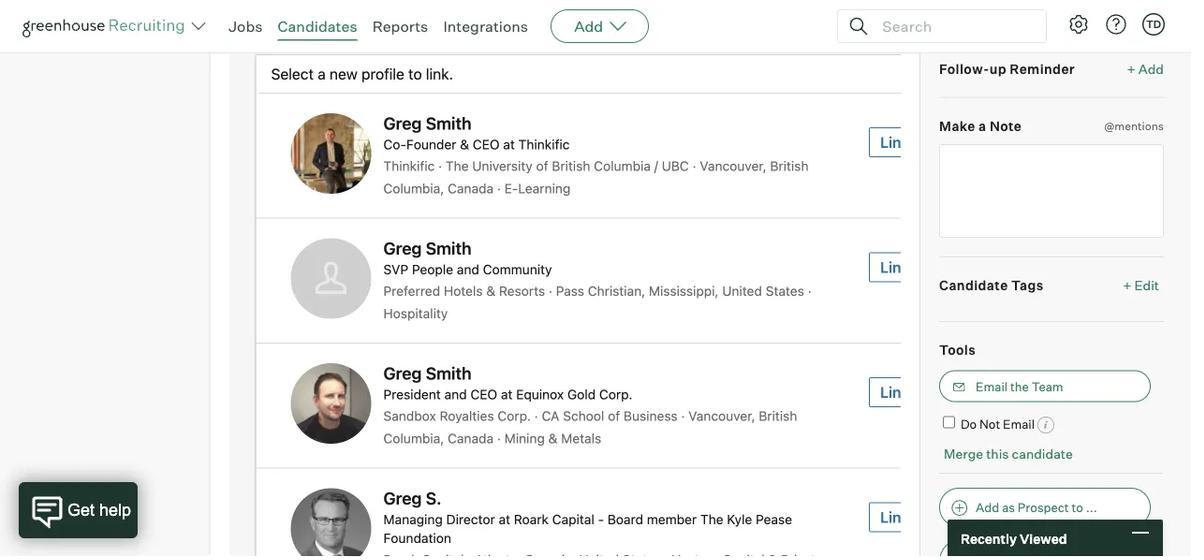 Task type: describe. For each thing, give the bounding box(es) containing it.
not
[[979, 416, 1000, 431]]

add as prospect to ... button
[[939, 488, 1151, 527]]

has
[[1007, 0, 1027, 1]]

greg
[[939, 0, 967, 1]]

take
[[1073, 0, 1101, 1]]

as
[[1002, 500, 1015, 515]]

integrations link
[[443, 17, 528, 36]]

+ for + add
[[1127, 61, 1136, 77]]

reports link
[[372, 17, 428, 36]]

reports
[[372, 17, 428, 36]]

for
[[967, 4, 982, 19]]

do not email
[[961, 416, 1035, 431]]

candidate tags
[[939, 277, 1044, 293]]

candidate
[[1012, 446, 1073, 462]]

smith
[[970, 0, 1004, 1]]

test
[[939, 4, 964, 19]]

email the team button
[[939, 370, 1151, 402]]

than
[[1017, 4, 1043, 19]]

team
[[1032, 379, 1063, 394]]

home
[[1104, 0, 1138, 1]]

follow-
[[939, 61, 989, 77]]

job setup link
[[22, 7, 165, 29]]

td button
[[1139, 9, 1169, 39]]

candidates
[[278, 17, 357, 36]]

up
[[989, 61, 1007, 77]]

viewed
[[1020, 530, 1067, 547]]

follow-up reminder
[[939, 61, 1075, 77]]

recently viewed
[[961, 530, 1067, 547]]

job
[[22, 9, 49, 27]]

job setup
[[22, 9, 94, 27]]

merge this candidate link
[[944, 446, 1073, 462]]

the
[[1010, 379, 1029, 394]]

td
[[1146, 18, 1161, 30]]

note
[[990, 117, 1022, 134]]

1 vertical spatial add
[[1138, 61, 1164, 77]]

recently
[[961, 530, 1017, 547]]



Task type: vqa. For each thing, say whether or not it's contained in the screenshot.
all
no



Task type: locate. For each thing, give the bounding box(es) containing it.
add inside button
[[976, 500, 999, 515]]

tags
[[1011, 277, 1044, 293]]

2 horizontal spatial add
[[1138, 61, 1164, 77]]

email right not
[[1003, 416, 1035, 431]]

more
[[985, 4, 1015, 19]]

do
[[961, 416, 977, 431]]

+ edit
[[1123, 277, 1159, 293]]

Do Not Email checkbox
[[943, 416, 955, 428]]

jobs link
[[228, 17, 263, 36]]

jobs
[[228, 17, 263, 36]]

email
[[976, 379, 1008, 394], [1003, 416, 1035, 431]]

...
[[1086, 500, 1097, 515]]

integrations
[[443, 17, 528, 36]]

make
[[939, 117, 975, 134]]

make a note
[[939, 117, 1022, 134]]

+ add link
[[1127, 60, 1164, 78]]

days
[[1055, 4, 1082, 19]]

0 vertical spatial add
[[574, 17, 603, 36]]

+ add
[[1127, 61, 1164, 77]]

td button
[[1142, 13, 1165, 36]]

setup
[[52, 9, 94, 27]]

a
[[979, 117, 986, 134]]

merge this candidate
[[944, 446, 1073, 462]]

prospect
[[1018, 500, 1069, 515]]

1 vertical spatial email
[[1003, 416, 1035, 431]]

1 horizontal spatial add
[[976, 500, 999, 515]]

Search text field
[[877, 13, 1029, 40]]

candidates link
[[278, 17, 357, 36]]

email left the at the right of page
[[976, 379, 1008, 394]]

+ edit link
[[1118, 272, 1164, 298]]

greenhouse recruiting image
[[22, 15, 191, 37]]

been
[[1029, 0, 1058, 1]]

add button
[[551, 9, 649, 43]]

0 vertical spatial +
[[1127, 61, 1136, 77]]

tools
[[939, 342, 976, 358]]

to
[[1072, 500, 1083, 515]]

add for add as prospect to ...
[[976, 500, 999, 515]]

in
[[1060, 0, 1071, 1]]

configure image
[[1067, 13, 1090, 36]]

this
[[986, 446, 1009, 462]]

0 vertical spatial email
[[976, 379, 1008, 394]]

add for add
[[574, 17, 603, 36]]

merge
[[944, 446, 983, 462]]

0 horizontal spatial add
[[574, 17, 603, 36]]

+ for + edit
[[1123, 277, 1132, 293]]

edit
[[1134, 277, 1159, 293]]

None text field
[[939, 144, 1164, 238]]

add as prospect to ...
[[976, 500, 1097, 515]]

@mentions
[[1104, 118, 1164, 132]]

7
[[1046, 4, 1053, 19]]

greg smith has been in take home test for more than 7 days
[[939, 0, 1138, 19]]

add
[[574, 17, 603, 36], [1138, 61, 1164, 77], [976, 500, 999, 515]]

reminder
[[1010, 61, 1075, 77]]

candidate
[[939, 277, 1008, 293]]

+
[[1127, 61, 1136, 77], [1123, 277, 1132, 293]]

@mentions link
[[1104, 116, 1164, 135]]

1 vertical spatial +
[[1123, 277, 1132, 293]]

add inside popup button
[[574, 17, 603, 36]]

email the team
[[976, 379, 1063, 394]]

2 vertical spatial add
[[976, 500, 999, 515]]

email inside email the team button
[[976, 379, 1008, 394]]



